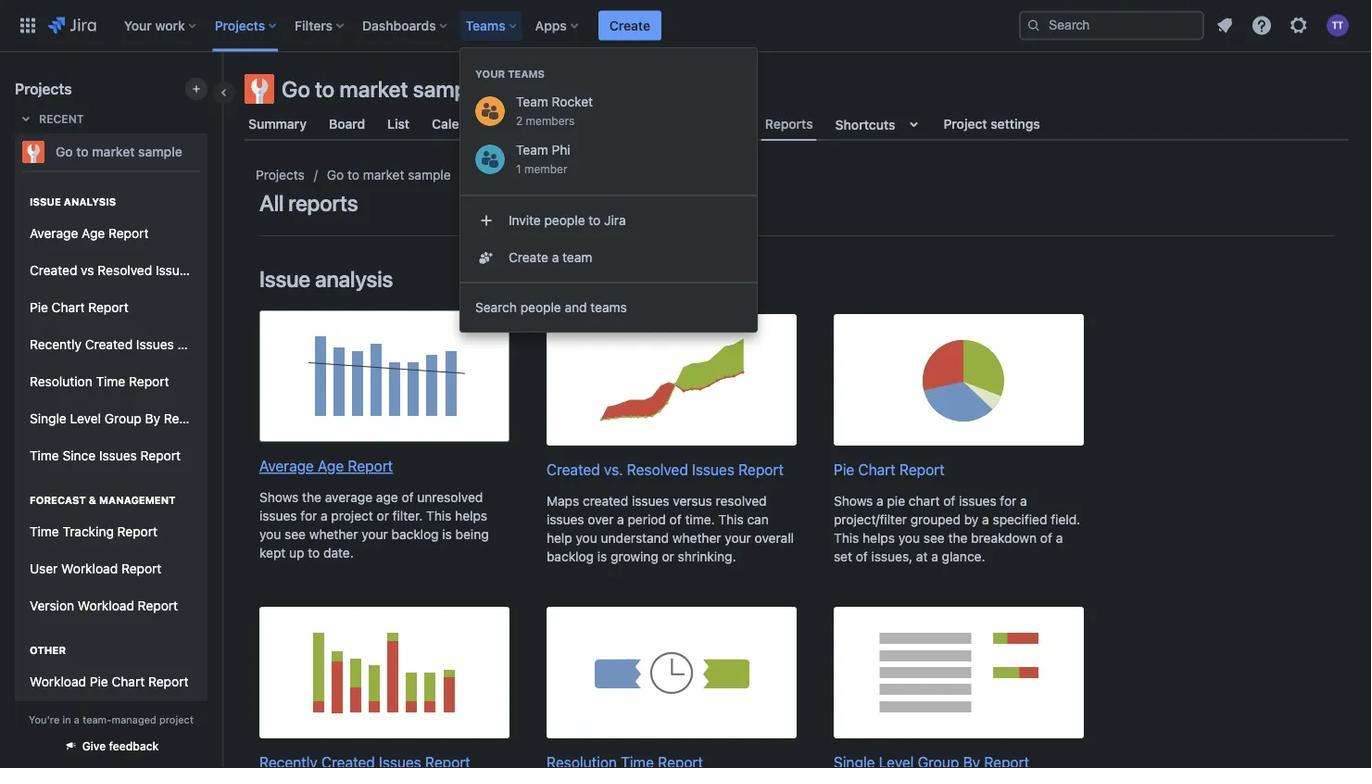 Task type: describe. For each thing, give the bounding box(es) containing it.
teams
[[591, 300, 627, 315]]

2 horizontal spatial go
[[327, 167, 344, 183]]

0 horizontal spatial go
[[56, 144, 73, 159]]

you for created
[[576, 530, 598, 546]]

versus
[[673, 493, 712, 509]]

1 vertical spatial sample
[[138, 144, 182, 159]]

a inside create a team button
[[552, 250, 559, 265]]

other
[[30, 644, 66, 657]]

feedback
[[109, 740, 159, 753]]

time tracking report
[[30, 524, 158, 539]]

board link
[[325, 107, 369, 141]]

over
[[588, 512, 614, 527]]

created for created vs. resolved issues report
[[547, 461, 600, 479]]

give
[[82, 740, 106, 753]]

search people and teams
[[475, 300, 627, 315]]

a inside maps created issues versus resolved issues over a period of time. this can help you understand whether your overall backlog is growing or shrinking.
[[617, 512, 624, 527]]

primary element
[[11, 0, 1019, 51]]

time tracking report link
[[22, 513, 200, 550]]

2
[[516, 114, 523, 127]]

version
[[30, 598, 74, 614]]

tracking
[[63, 524, 114, 539]]

you for average
[[259, 527, 281, 542]]

whether for report
[[309, 527, 358, 542]]

dashboards
[[362, 18, 436, 33]]

of inside shows the average age of unresolved issues for a project or filter. this helps you see whether your backlog is being kept up to date.
[[402, 490, 414, 505]]

specified
[[993, 512, 1048, 527]]

help image
[[1251, 14, 1273, 37]]

maps
[[547, 493, 579, 509]]

vs
[[81, 263, 94, 278]]

create for create
[[610, 18, 650, 33]]

workload pie chart report group
[[22, 625, 200, 706]]

issues inside shows the average age of unresolved issues for a project or filter. this helps you see whether your backlog is being kept up to date.
[[259, 508, 297, 523]]

1
[[516, 162, 521, 175]]

chart
[[909, 493, 940, 509]]

you're in a team-managed project
[[29, 714, 194, 726]]

created for created vs resolved issues report
[[30, 263, 77, 278]]

age
[[376, 490, 398, 505]]

a up specified
[[1020, 493, 1027, 509]]

your for average age report
[[362, 527, 388, 542]]

0 horizontal spatial average age report link
[[22, 215, 200, 252]]

forms
[[583, 116, 622, 132]]

timeline
[[509, 116, 561, 132]]

recently
[[30, 337, 82, 352]]

can
[[747, 512, 769, 527]]

1 vertical spatial pie chart report
[[834, 461, 945, 479]]

forms link
[[580, 107, 626, 141]]

all reports
[[259, 190, 358, 216]]

backlog inside maps created issues versus resolved issues over a period of time. this can help you understand whether your overall backlog is growing or shrinking.
[[547, 549, 594, 564]]

invite people to jira image
[[475, 209, 498, 232]]

all
[[259, 190, 284, 216]]

your for your teams
[[475, 68, 505, 80]]

0 vertical spatial sample
[[413, 76, 485, 102]]

shortcuts button
[[832, 107, 929, 141]]

work
[[155, 18, 185, 33]]

issues,
[[872, 549, 913, 564]]

Search field
[[1019, 11, 1205, 40]]

a left 'pie'
[[877, 493, 884, 509]]

shrinking.
[[678, 549, 736, 564]]

0 vertical spatial age
[[82, 226, 105, 241]]

give feedback
[[82, 740, 159, 753]]

created
[[583, 493, 628, 509]]

created vs. resolved issues report
[[547, 461, 784, 479]]

your work
[[124, 18, 185, 33]]

create for create a team
[[509, 250, 549, 265]]

helps inside shows a pie chart of issues for a project/filter grouped by a specified field. this helps you see the breakdown of a set of issues, at a glance.
[[863, 530, 895, 546]]

in
[[62, 714, 71, 726]]

time inside resolution time report link
[[96, 374, 125, 389]]

resolved for vs
[[98, 263, 152, 278]]

team for team rocket
[[516, 94, 548, 109]]

a right in
[[74, 714, 80, 726]]

single level group by report link
[[22, 400, 204, 437]]

1 vertical spatial created
[[85, 337, 133, 352]]

time for tracking
[[30, 524, 59, 539]]

this inside shows the average age of unresolved issues for a project or filter. this helps you see whether your backlog is being kept up to date.
[[426, 508, 452, 523]]

forecast & management
[[30, 494, 176, 506]]

2 vertical spatial go to market sample
[[327, 167, 451, 183]]

workload inside group
[[30, 674, 86, 690]]

at
[[916, 549, 928, 564]]

resolution time report link
[[22, 363, 200, 400]]

shows for pie
[[834, 493, 873, 509]]

list link
[[384, 107, 413, 141]]

1 horizontal spatial age
[[318, 457, 344, 475]]

1 horizontal spatial go
[[282, 76, 310, 102]]

average
[[325, 490, 373, 505]]

growing
[[611, 549, 659, 564]]

&
[[89, 494, 96, 506]]

recently created issues report
[[30, 337, 218, 352]]

1 vertical spatial project
[[159, 714, 194, 726]]

collapse recent projects image
[[15, 107, 37, 130]]

0 vertical spatial average age report
[[30, 226, 149, 241]]

0 horizontal spatial issue
[[30, 196, 61, 208]]

search image
[[1027, 18, 1042, 33]]

0 horizontal spatial pie chart report link
[[22, 289, 200, 326]]

single level group by report
[[30, 411, 204, 426]]

being
[[456, 527, 489, 542]]

managed
[[112, 714, 156, 726]]

rocket
[[552, 94, 593, 109]]

2 vertical spatial market
[[363, 167, 404, 183]]

for inside shows a pie chart of issues for a project/filter grouped by a specified field. this helps you see the breakdown of a set of issues, at a glance.
[[1000, 493, 1017, 509]]

team for team phi
[[516, 142, 548, 158]]

of up grouped
[[944, 493, 956, 509]]

you inside shows a pie chart of issues for a project/filter grouped by a specified field. this helps you see the breakdown of a set of issues, at a glance.
[[899, 530, 920, 546]]

the inside shows the average age of unresolved issues for a project or filter. this helps you see whether your backlog is being kept up to date.
[[302, 490, 322, 505]]

issues down maps at the left
[[547, 512, 584, 527]]

is inside maps created issues versus resolved issues over a period of time. this can help you understand whether your overall backlog is growing or shrinking.
[[598, 549, 607, 564]]

board
[[329, 116, 365, 132]]

create a team button
[[461, 239, 757, 276]]

your work button
[[118, 11, 204, 40]]

notifications image
[[1214, 14, 1236, 37]]

pie inside group
[[90, 674, 108, 690]]

search people and teams button
[[461, 289, 757, 326]]

to inside shows the average age of unresolved issues for a project or filter. this helps you see whether your backlog is being kept up to date.
[[308, 545, 320, 560]]

create button
[[598, 11, 662, 40]]

resolved
[[716, 493, 767, 509]]

you're
[[29, 714, 60, 726]]

pie
[[887, 493, 905, 509]]

issues inside shows a pie chart of issues for a project/filter grouped by a specified field. this helps you see the breakdown of a set of issues, at a glance.
[[959, 493, 997, 509]]

1 vertical spatial analysis
[[315, 266, 393, 292]]

project
[[944, 116, 987, 132]]

list
[[387, 116, 410, 132]]

search
[[475, 300, 517, 315]]

of right set at bottom
[[856, 549, 868, 564]]

2 vertical spatial sample
[[408, 167, 451, 183]]

project settings link
[[940, 107, 1044, 141]]

resolution
[[30, 374, 92, 389]]

summary
[[248, 116, 307, 132]]

timeline link
[[506, 107, 565, 141]]

0 vertical spatial chart
[[52, 300, 85, 315]]

0 vertical spatial analysis
[[64, 196, 116, 208]]

issues up the period
[[632, 493, 670, 509]]

people for search
[[521, 300, 561, 315]]

0 horizontal spatial issue analysis
[[30, 196, 116, 208]]

add to starred image
[[202, 141, 224, 163]]

understand
[[601, 530, 669, 546]]

0 horizontal spatial pie
[[30, 300, 48, 315]]

level
[[70, 411, 101, 426]]

by
[[145, 411, 160, 426]]

time since issues report
[[30, 448, 181, 463]]

1 vertical spatial average
[[259, 457, 314, 475]]

invite people to jira button
[[461, 202, 757, 239]]

time for since
[[30, 448, 59, 463]]

a right by
[[982, 512, 989, 527]]

reports
[[288, 190, 358, 216]]

the inside shows a pie chart of issues for a project/filter grouped by a specified field. this helps you see the breakdown of a set of issues, at a glance.
[[948, 530, 968, 546]]

created vs resolved issues report
[[30, 263, 237, 278]]

team
[[563, 250, 593, 265]]

calendar link
[[428, 107, 491, 141]]

period
[[628, 512, 666, 527]]

whether for resolved
[[673, 530, 721, 546]]

glance.
[[942, 549, 986, 564]]

1 vertical spatial go to market sample
[[56, 144, 182, 159]]

issues up versus
[[692, 461, 735, 479]]

user
[[30, 561, 58, 576]]



Task type: locate. For each thing, give the bounding box(es) containing it.
1 vertical spatial the
[[948, 530, 968, 546]]

go down recent
[[56, 144, 73, 159]]

time inside the time tracking report link
[[30, 524, 59, 539]]

0 horizontal spatial teams
[[466, 18, 506, 33]]

a inside shows the average age of unresolved issues for a project or filter. this helps you see whether your backlog is being kept up to date.
[[321, 508, 328, 523]]

this down the unresolved
[[426, 508, 452, 523]]

calendar
[[432, 116, 487, 132]]

or down age
[[377, 508, 389, 523]]

resolved right vs
[[98, 263, 152, 278]]

your down can
[[725, 530, 751, 546]]

to left jira
[[589, 213, 601, 228]]

project inside shows the average age of unresolved issues for a project or filter. this helps you see whether your backlog is being kept up to date.
[[331, 508, 373, 523]]

1 vertical spatial age
[[318, 457, 344, 475]]

banner
[[0, 0, 1371, 52]]

teams inside group
[[508, 68, 545, 80]]

teams up team rocket 2 members
[[508, 68, 545, 80]]

0 horizontal spatial age
[[82, 226, 105, 241]]

teams inside dropdown button
[[466, 18, 506, 33]]

a left the team in the left of the page
[[552, 250, 559, 265]]

1 vertical spatial helps
[[863, 530, 895, 546]]

your profile and settings image
[[1327, 14, 1349, 37]]

or right growing
[[662, 549, 674, 564]]

create down 'invite'
[[509, 250, 549, 265]]

overall
[[755, 530, 794, 546]]

issues up resolution time report link
[[136, 337, 174, 352]]

your for your work
[[124, 18, 152, 33]]

whether inside shows the average age of unresolved issues for a project or filter. this helps you see whether your backlog is being kept up to date.
[[309, 527, 358, 542]]

1 horizontal spatial pie chart report link
[[834, 314, 1084, 481]]

forecast
[[30, 494, 86, 506]]

settings
[[991, 116, 1040, 132]]

time.
[[685, 512, 715, 527]]

create inside 'primary' element
[[610, 18, 650, 33]]

issues up kept
[[259, 508, 297, 523]]

1 horizontal spatial average age report link
[[259, 310, 510, 477]]

0 horizontal spatial you
[[259, 527, 281, 542]]

0 horizontal spatial project
[[159, 714, 194, 726]]

created vs. resolved issues report link
[[547, 314, 797, 481]]

for inside shows the average age of unresolved issues for a project or filter. this helps you see whether your backlog is being kept up to date.
[[301, 508, 317, 523]]

is
[[442, 527, 452, 542], [598, 549, 607, 564]]

0 horizontal spatial average
[[30, 226, 78, 241]]

1 horizontal spatial your
[[725, 530, 751, 546]]

your down age
[[362, 527, 388, 542]]

0 horizontal spatial resolved
[[98, 263, 152, 278]]

a down field.
[[1056, 530, 1063, 546]]

1 vertical spatial issue analysis
[[259, 266, 393, 292]]

issues down single level group by report at left
[[99, 448, 137, 463]]

of down field.
[[1041, 530, 1053, 546]]

issue analysis down reports at top
[[259, 266, 393, 292]]

1 vertical spatial issue
[[259, 266, 310, 292]]

pie
[[30, 300, 48, 315], [834, 461, 855, 479], [90, 674, 108, 690]]

people for invite
[[544, 213, 585, 228]]

helps up being
[[455, 508, 487, 523]]

kept
[[259, 545, 286, 560]]

this up set at bottom
[[834, 530, 859, 546]]

created
[[30, 263, 77, 278], [85, 337, 133, 352], [547, 461, 600, 479]]

0 horizontal spatial or
[[377, 508, 389, 523]]

tab list containing reports
[[234, 107, 1360, 141]]

filters
[[295, 18, 333, 33]]

0 vertical spatial time
[[96, 374, 125, 389]]

created up maps at the left
[[547, 461, 600, 479]]

a right over
[[617, 512, 624, 527]]

chart up managed
[[112, 674, 145, 690]]

helps down project/filter
[[863, 530, 895, 546]]

workload down tracking
[[61, 561, 118, 576]]

analysis down reports at top
[[315, 266, 393, 292]]

go to market sample link
[[15, 133, 200, 171], [327, 164, 451, 186]]

1 horizontal spatial or
[[662, 549, 674, 564]]

chart up recently
[[52, 300, 85, 315]]

workload for version
[[78, 598, 134, 614]]

resolved right vs.
[[627, 461, 688, 479]]

workload
[[61, 561, 118, 576], [78, 598, 134, 614], [30, 674, 86, 690]]

1 horizontal spatial pie chart report
[[834, 461, 945, 479]]

1 vertical spatial market
[[92, 144, 135, 159]]

0 vertical spatial is
[[442, 527, 452, 542]]

shows up kept
[[259, 490, 299, 505]]

project down average
[[331, 508, 373, 523]]

projects for projects "link"
[[256, 167, 305, 183]]

issues up by
[[959, 493, 997, 509]]

shows inside shows a pie chart of issues for a project/filter grouped by a specified field. this helps you see the breakdown of a set of issues, at a glance.
[[834, 493, 873, 509]]

1 vertical spatial is
[[598, 549, 607, 564]]

1 horizontal spatial created
[[85, 337, 133, 352]]

pie chart report down vs
[[30, 300, 129, 315]]

help
[[547, 530, 572, 546]]

shows up project/filter
[[834, 493, 873, 509]]

go to market sample up list
[[282, 76, 485, 102]]

this inside shows a pie chart of issues for a project/filter grouped by a specified field. this helps you see the breakdown of a set of issues, at a glance.
[[834, 530, 859, 546]]

grouped
[[911, 512, 961, 527]]

your inside popup button
[[124, 18, 152, 33]]

0 horizontal spatial helps
[[455, 508, 487, 523]]

1 horizontal spatial whether
[[673, 530, 721, 546]]

a
[[552, 250, 559, 265], [877, 493, 884, 509], [1020, 493, 1027, 509], [321, 508, 328, 523], [617, 512, 624, 527], [982, 512, 989, 527], [1056, 530, 1063, 546], [932, 549, 939, 564], [74, 714, 80, 726]]

time down forecast
[[30, 524, 59, 539]]

version workload report link
[[22, 588, 200, 625]]

team inside team rocket 2 members
[[516, 94, 548, 109]]

your teams
[[475, 68, 545, 80]]

settings image
[[1288, 14, 1310, 37]]

projects for projects dropdown button
[[215, 18, 265, 33]]

people inside group
[[544, 213, 585, 228]]

1 vertical spatial workload
[[78, 598, 134, 614]]

created left vs
[[30, 263, 77, 278]]

create inside group
[[509, 250, 549, 265]]

group containing time tracking report
[[22, 474, 200, 630]]

single
[[30, 411, 66, 426]]

1 vertical spatial create
[[509, 250, 549, 265]]

projects inside dropdown button
[[215, 18, 265, 33]]

invite people to jira
[[509, 213, 626, 228]]

1 horizontal spatial your
[[475, 68, 505, 80]]

for up specified
[[1000, 493, 1017, 509]]

1 horizontal spatial go to market sample link
[[327, 164, 451, 186]]

whether inside maps created issues versus resolved issues over a period of time. this can help you understand whether your overall backlog is growing or shrinking.
[[673, 530, 721, 546]]

version workload report
[[30, 598, 178, 614]]

0 horizontal spatial create
[[509, 250, 549, 265]]

0 horizontal spatial go to market sample link
[[15, 133, 200, 171]]

pie up project/filter
[[834, 461, 855, 479]]

1 vertical spatial teams
[[508, 68, 545, 80]]

you inside shows the average age of unresolved issues for a project or filter. this helps you see whether your backlog is being kept up to date.
[[259, 527, 281, 542]]

pie chart report link
[[22, 289, 200, 326], [834, 314, 1084, 481]]

apps button
[[530, 11, 585, 40]]

1 horizontal spatial project
[[331, 508, 373, 523]]

created up resolution time report link
[[85, 337, 133, 352]]

your teams group
[[461, 48, 757, 189]]

filter.
[[393, 508, 423, 523]]

this
[[426, 508, 452, 523], [719, 512, 744, 527], [834, 530, 859, 546]]

teams
[[466, 18, 506, 33], [508, 68, 545, 80]]

of left time.
[[670, 512, 682, 527]]

analysis up vs
[[64, 196, 116, 208]]

whether
[[309, 527, 358, 542], [673, 530, 721, 546]]

0 vertical spatial backlog
[[392, 527, 439, 542]]

issues
[[156, 263, 194, 278], [136, 337, 174, 352], [99, 448, 137, 463], [692, 461, 735, 479]]

backlog inside shows the average age of unresolved issues for a project or filter. this helps you see whether your backlog is being kept up to date.
[[392, 527, 439, 542]]

1 vertical spatial projects
[[15, 80, 72, 98]]

teams up your teams
[[466, 18, 506, 33]]

the up glance.
[[948, 530, 968, 546]]

teams button
[[460, 11, 524, 40]]

2 vertical spatial pie
[[90, 674, 108, 690]]

average
[[30, 226, 78, 241], [259, 457, 314, 475]]

go up summary
[[282, 76, 310, 102]]

your inside maps created issues versus resolved issues over a period of time. this can help you understand whether your overall backlog is growing or shrinking.
[[725, 530, 751, 546]]

workload down user workload report link
[[78, 598, 134, 614]]

0 horizontal spatial whether
[[309, 527, 358, 542]]

go to market sample link down recent
[[15, 133, 200, 171]]

age up average
[[318, 457, 344, 475]]

analysis
[[64, 196, 116, 208], [315, 266, 393, 292]]

0 vertical spatial issue
[[30, 196, 61, 208]]

1 vertical spatial average age report link
[[259, 310, 510, 477]]

you down over
[[576, 530, 598, 546]]

chart
[[52, 300, 85, 315], [859, 461, 896, 479], [112, 674, 145, 690]]

your
[[362, 527, 388, 542], [725, 530, 751, 546]]

0 vertical spatial pie chart report
[[30, 300, 129, 315]]

go to market sample down recent
[[56, 144, 182, 159]]

you inside maps created issues versus resolved issues over a period of time. this can help you understand whether your overall backlog is growing or shrinking.
[[576, 530, 598, 546]]

1 team from the top
[[516, 94, 548, 109]]

backlog down help at left
[[547, 549, 594, 564]]

1 horizontal spatial shows
[[834, 493, 873, 509]]

1 horizontal spatial this
[[719, 512, 744, 527]]

for
[[1000, 493, 1017, 509], [301, 508, 317, 523]]

team up 1
[[516, 142, 548, 158]]

market
[[340, 76, 408, 102], [92, 144, 135, 159], [363, 167, 404, 183]]

resolved for vs.
[[627, 461, 688, 479]]

see up up
[[285, 527, 306, 542]]

chart inside group
[[112, 674, 145, 690]]

0 vertical spatial create
[[610, 18, 650, 33]]

1 horizontal spatial teams
[[508, 68, 545, 80]]

recently created issues report link
[[22, 326, 218, 363]]

group
[[22, 171, 237, 712], [22, 176, 237, 480], [461, 195, 757, 282], [22, 474, 200, 630]]

whether up date.
[[309, 527, 358, 542]]

appswitcher icon image
[[17, 14, 39, 37]]

1 horizontal spatial the
[[948, 530, 968, 546]]

0 horizontal spatial backlog
[[392, 527, 439, 542]]

group containing invite people to jira
[[461, 195, 757, 282]]

1 horizontal spatial backlog
[[547, 549, 594, 564]]

0 horizontal spatial for
[[301, 508, 317, 523]]

issue down recent
[[30, 196, 61, 208]]

0 horizontal spatial shows
[[259, 490, 299, 505]]

this inside maps created issues versus resolved issues over a period of time. this can help you understand whether your overall backlog is growing or shrinking.
[[719, 512, 744, 527]]

1 horizontal spatial average age report
[[259, 457, 393, 475]]

pie up team-
[[90, 674, 108, 690]]

2 horizontal spatial you
[[899, 530, 920, 546]]

report inside group
[[148, 674, 189, 690]]

0 vertical spatial workload
[[61, 561, 118, 576]]

projects up the all
[[256, 167, 305, 183]]

date.
[[323, 545, 354, 560]]

report
[[108, 226, 149, 241], [197, 263, 237, 278], [88, 300, 129, 315], [178, 337, 218, 352], [129, 374, 169, 389], [164, 411, 204, 426], [140, 448, 181, 463], [348, 457, 393, 475], [739, 461, 784, 479], [900, 461, 945, 479], [117, 524, 158, 539], [121, 561, 162, 576], [138, 598, 178, 614], [148, 674, 189, 690]]

0 vertical spatial go to market sample
[[282, 76, 485, 102]]

projects up collapse recent projects image
[[15, 80, 72, 98]]

0 vertical spatial pie
[[30, 300, 48, 315]]

or inside maps created issues versus resolved issues over a period of time. this can help you understand whether your overall backlog is growing or shrinking.
[[662, 549, 674, 564]]

your for created vs. resolved issues report
[[725, 530, 751, 546]]

your inside shows the average age of unresolved issues for a project or filter. this helps you see whether your backlog is being kept up to date.
[[362, 527, 388, 542]]

average age report up vs
[[30, 226, 149, 241]]

0 vertical spatial average
[[30, 226, 78, 241]]

2 vertical spatial projects
[[256, 167, 305, 183]]

sample left add to starred icon
[[138, 144, 182, 159]]

the
[[302, 490, 322, 505], [948, 530, 968, 546]]

shows inside shows the average age of unresolved issues for a project or filter. this helps you see whether your backlog is being kept up to date.
[[259, 490, 299, 505]]

team inside team phi 1 member
[[516, 142, 548, 158]]

1 horizontal spatial issue analysis
[[259, 266, 393, 292]]

average up created vs resolved issues report link
[[30, 226, 78, 241]]

user workload report
[[30, 561, 162, 576]]

jira image
[[48, 14, 96, 37], [48, 14, 96, 37]]

for up up
[[301, 508, 317, 523]]

project/filter
[[834, 512, 907, 527]]

0 horizontal spatial this
[[426, 508, 452, 523]]

average age report link
[[22, 215, 200, 252], [259, 310, 510, 477]]

2 horizontal spatial created
[[547, 461, 600, 479]]

time inside time since issues report link
[[30, 448, 59, 463]]

go to market sample link down list link
[[327, 164, 451, 186]]

or inside shows the average age of unresolved issues for a project or filter. this helps you see whether your backlog is being kept up to date.
[[377, 508, 389, 523]]

workload for user
[[61, 561, 118, 576]]

go to market sample down list link
[[327, 167, 451, 183]]

create right apps popup button
[[610, 18, 650, 33]]

member
[[524, 162, 568, 175]]

tab list
[[234, 107, 1360, 141]]

banner containing your work
[[0, 0, 1371, 52]]

members
[[526, 114, 575, 127]]

backlog down filter.
[[392, 527, 439, 542]]

to inside button
[[589, 213, 601, 228]]

to right up
[[308, 545, 320, 560]]

to up reports at top
[[347, 167, 360, 183]]

filters button
[[289, 11, 351, 40]]

team phi 1 member
[[516, 142, 571, 175]]

to up board
[[315, 76, 335, 102]]

apps
[[535, 18, 567, 33]]

projects link
[[256, 164, 305, 186]]

2 horizontal spatial this
[[834, 530, 859, 546]]

created vs resolved issues report link
[[22, 252, 237, 289]]

sample
[[413, 76, 485, 102], [138, 144, 182, 159], [408, 167, 451, 183]]

create project image
[[189, 82, 204, 96]]

is inside shows the average age of unresolved issues for a project or filter. this helps you see whether your backlog is being kept up to date.
[[442, 527, 452, 542]]

a down average
[[321, 508, 328, 523]]

0 vertical spatial created
[[30, 263, 77, 278]]

up
[[289, 545, 304, 560]]

to down recent
[[76, 144, 89, 159]]

give feedback button
[[53, 731, 170, 761]]

maps created issues versus resolved issues over a period of time. this can help you understand whether your overall backlog is growing or shrinking.
[[547, 493, 794, 564]]

team rocket image
[[475, 96, 505, 126]]

2 vertical spatial created
[[547, 461, 600, 479]]

1 vertical spatial pie
[[834, 461, 855, 479]]

helps inside shows the average age of unresolved issues for a project or filter. this helps you see whether your backlog is being kept up to date.
[[455, 508, 487, 523]]

go up reports at top
[[327, 167, 344, 183]]

0 vertical spatial projects
[[215, 18, 265, 33]]

workload down other
[[30, 674, 86, 690]]

team up timeline
[[516, 94, 548, 109]]

time up single level group by report link
[[96, 374, 125, 389]]

of
[[402, 490, 414, 505], [944, 493, 956, 509], [670, 512, 682, 527], [1041, 530, 1053, 546], [856, 549, 868, 564]]

see inside shows a pie chart of issues for a project/filter grouped by a specified field. this helps you see the breakdown of a set of issues, at a glance.
[[924, 530, 945, 546]]

issue analysis up vs
[[30, 196, 116, 208]]

field.
[[1051, 512, 1081, 527]]

sample down calendar link
[[408, 167, 451, 183]]

age up vs
[[82, 226, 105, 241]]

pie chart report
[[30, 300, 129, 315], [834, 461, 945, 479]]

0 vertical spatial people
[[544, 213, 585, 228]]

people left and at the top of the page
[[521, 300, 561, 315]]

helps
[[455, 508, 487, 523], [863, 530, 895, 546]]

2 vertical spatial chart
[[112, 674, 145, 690]]

pie chart report up 'pie'
[[834, 461, 945, 479]]

issues right vs
[[156, 263, 194, 278]]

a right at
[[932, 549, 939, 564]]

0 vertical spatial project
[[331, 508, 373, 523]]

see inside shows the average age of unresolved issues for a project or filter. this helps you see whether your backlog is being kept up to date.
[[285, 527, 306, 542]]

you up kept
[[259, 527, 281, 542]]

0 vertical spatial your
[[124, 18, 152, 33]]

0 vertical spatial teams
[[466, 18, 506, 33]]

vs.
[[604, 461, 623, 479]]

0 horizontal spatial is
[[442, 527, 452, 542]]

2 team from the top
[[516, 142, 548, 158]]

shows for average
[[259, 490, 299, 505]]

shows a pie chart of issues for a project/filter grouped by a specified field. this helps you see the breakdown of a set of issues, at a glance.
[[834, 493, 1081, 564]]

1 horizontal spatial pie
[[90, 674, 108, 690]]

1 vertical spatial chart
[[859, 461, 896, 479]]

0 horizontal spatial your
[[124, 18, 152, 33]]

of up filter.
[[402, 490, 414, 505]]

1 vertical spatial your
[[475, 68, 505, 80]]

issue down the all
[[259, 266, 310, 292]]

average age report up average
[[259, 457, 393, 475]]

2 vertical spatial go
[[327, 167, 344, 183]]

see down grouped
[[924, 530, 945, 546]]

time since issues report link
[[22, 437, 200, 474]]

your inside group
[[475, 68, 505, 80]]

is left growing
[[598, 549, 607, 564]]

breakdown
[[971, 530, 1037, 546]]

create a team
[[509, 250, 593, 265]]

1 vertical spatial people
[[521, 300, 561, 315]]

0 vertical spatial market
[[340, 76, 408, 102]]

is left being
[[442, 527, 452, 542]]

team phi image
[[475, 145, 505, 174]]

team rocket 2 members
[[516, 94, 593, 127]]

1 horizontal spatial for
[[1000, 493, 1017, 509]]

workload pie chart report link
[[22, 663, 200, 701]]

projects right work
[[215, 18, 265, 33]]

unresolved
[[417, 490, 483, 505]]

issue
[[30, 196, 61, 208], [259, 266, 310, 292]]

pie up recently
[[30, 300, 48, 315]]

since
[[63, 448, 96, 463]]

invite
[[509, 213, 541, 228]]

1 horizontal spatial chart
[[112, 674, 145, 690]]

2 vertical spatial workload
[[30, 674, 86, 690]]

0 vertical spatial go
[[282, 76, 310, 102]]

of inside maps created issues versus resolved issues over a period of time. this can help you understand whether your overall backlog is growing or shrinking.
[[670, 512, 682, 527]]

time left since
[[30, 448, 59, 463]]

people up the team in the left of the page
[[544, 213, 585, 228]]

sample up calendar
[[413, 76, 485, 102]]

workload pie chart report
[[30, 674, 189, 690]]

1 horizontal spatial create
[[610, 18, 650, 33]]

or
[[377, 508, 389, 523], [662, 549, 674, 564]]



Task type: vqa. For each thing, say whether or not it's contained in the screenshot.
the left Teams
yes



